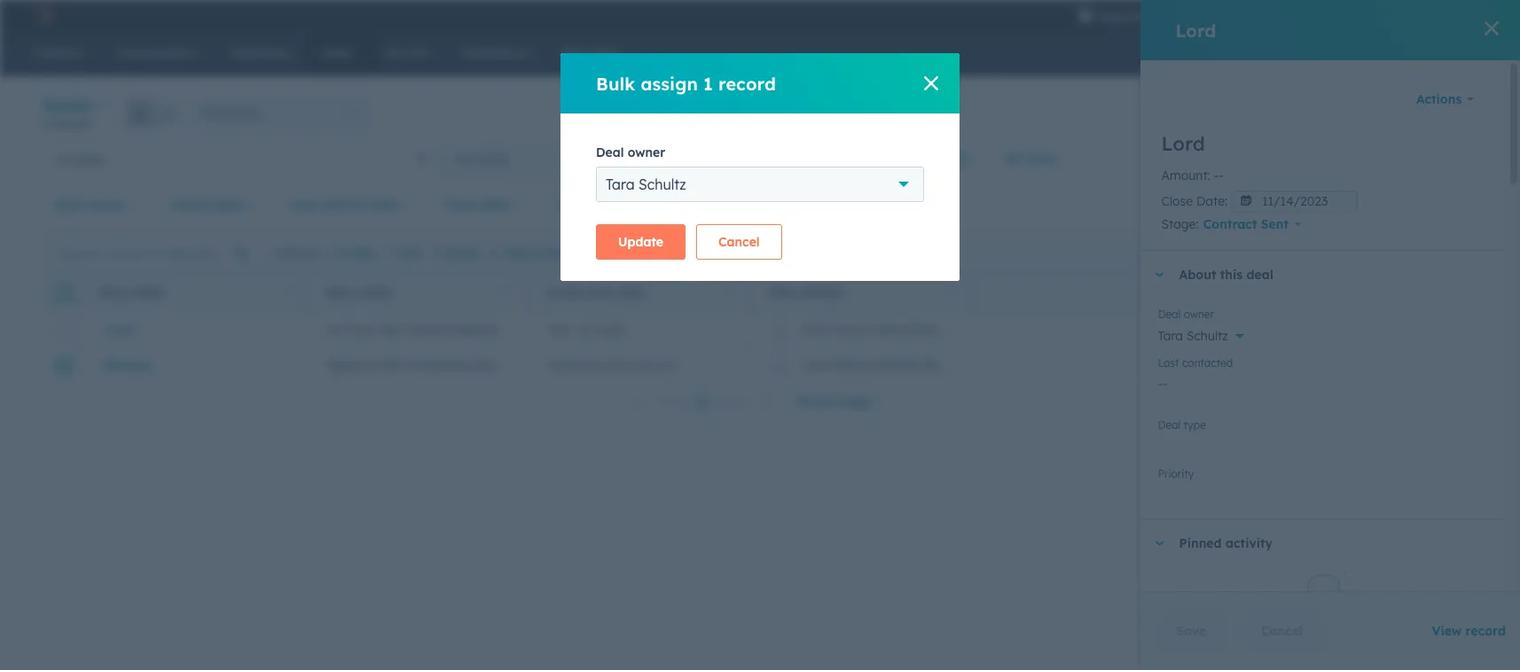 Task type: describe. For each thing, give the bounding box(es) containing it.
deal owner right press to sort. icon
[[769, 286, 842, 299]]

2 - from the left
[[1219, 168, 1224, 184]]

50 per page
[[797, 394, 872, 410]]

date
[[586, 286, 613, 299]]

MM/DD/YYYY text field
[[1231, 191, 1358, 213]]

deal left type
[[1158, 419, 1181, 432]]

pinned
[[1179, 536, 1222, 552]]

last activity date
[[290, 197, 399, 213]]

about
[[1179, 267, 1217, 283]]

2023
[[596, 322, 624, 338]]

assign
[[641, 72, 698, 94]]

press to sort. image
[[726, 285, 733, 298]]

contract for contract sent
[[1203, 217, 1257, 233]]

view
[[907, 151, 936, 167]]

create tasks button
[[602, 245, 683, 261]]

at
[[610, 358, 622, 374]]

activity for pinned
[[1226, 536, 1273, 552]]

date for create date
[[216, 197, 244, 213]]

update button
[[596, 224, 686, 260]]

tara schultz (tarashultz49@gmail.com) for tomorrow at 11:42 am
[[802, 358, 1030, 374]]

create for create tasks
[[616, 246, 652, 259]]

delete button
[[432, 245, 480, 261]]

50
[[797, 394, 812, 410]]

nov 14, 2023 button
[[527, 312, 749, 348]]

close for close date
[[445, 197, 478, 213]]

add view (2/5)
[[879, 151, 971, 167]]

(2/5)
[[940, 151, 971, 167]]

tara schultz for the topmost the tara schultz popup button
[[606, 176, 686, 193]]

columns
[[1420, 246, 1462, 259]]

deal down caret icon on the right of the page
[[1158, 308, 1181, 321]]

press to sort. image
[[948, 285, 954, 298]]

owner inside popup button
[[86, 197, 125, 213]]

tomorrow at 11:42 am
[[549, 358, 677, 374]]

records
[[52, 117, 91, 130]]

nov
[[549, 322, 572, 338]]

save
[[1177, 624, 1207, 640]]

tasks
[[655, 246, 683, 259]]

close for close date (edt)
[[547, 286, 583, 299]]

create date button
[[159, 187, 267, 223]]

appointment scheduled (sales pipeline) button
[[305, 348, 560, 383]]

contract for contract sent (sales pipeline)
[[327, 322, 378, 338]]

cancel button for save
[[1239, 614, 1325, 649]]

deal inside dropdown button
[[1247, 267, 1274, 283]]

apoptosis studios 2 button
[[1333, 0, 1497, 28]]

(edt)
[[617, 286, 645, 299]]

cancel for save
[[1262, 624, 1303, 640]]

view record link
[[1432, 624, 1506, 640]]

menu containing apoptosis studios 2
[[1066, 0, 1499, 28]]

this
[[1220, 267, 1243, 283]]

deal owner inside popup button
[[54, 197, 125, 213]]

deal inside popup button
[[54, 197, 83, 213]]

calling icon image
[[1172, 7, 1188, 23]]

assign
[[340, 246, 375, 259]]

group inside deals banner
[[126, 99, 182, 127]]

assign button
[[326, 245, 375, 261]]

stage
[[357, 286, 392, 299]]

close for close date:
[[1162, 193, 1193, 209]]

1 button
[[692, 390, 711, 413]]

actions
[[1417, 91, 1462, 107]]

date for close date
[[482, 197, 510, 213]]

1 for 1
[[698, 394, 705, 410]]

deal owner up advanced filters (0) button
[[596, 145, 665, 161]]

deal right press to sort. icon
[[769, 286, 798, 299]]

edit button
[[386, 245, 421, 261]]

add to static list button
[[490, 245, 591, 261]]

(tarashultz49@gmail.com) for nov 14, 2023
[[876, 322, 1030, 338]]

export
[[1331, 246, 1364, 259]]

(sales for scheduled
[[471, 358, 506, 374]]

(sales for sent
[[411, 322, 446, 338]]

edit for edit
[[400, 246, 421, 259]]

last contacted
[[1158, 357, 1233, 370]]

deal left name
[[99, 286, 128, 299]]

hubspot link
[[21, 4, 67, 25]]

lord link
[[105, 322, 283, 338]]

stage:
[[1162, 216, 1199, 232]]

apoptosis studios 2
[[1363, 7, 1471, 21]]

Search name or description search field
[[47, 237, 263, 269]]

1 selected
[[270, 246, 319, 259]]

1 - from the left
[[1214, 168, 1219, 184]]

marketplaces image
[[1209, 8, 1225, 24]]

tomorrow
[[549, 358, 606, 374]]

edit columns
[[1398, 246, 1462, 259]]

tomorrow at 11:42 am button
[[527, 348, 749, 383]]

sent for contract sent
[[1261, 217, 1289, 233]]

tara schultz for the tara schultz popup button to the bottom
[[1158, 328, 1228, 344]]

search button
[[1474, 37, 1504, 67]]

pinned activity
[[1179, 536, 1273, 552]]

views
[[1024, 151, 1058, 167]]

(0)
[[680, 197, 697, 213]]

settings image
[[1276, 8, 1292, 24]]

search image
[[1483, 46, 1496, 59]]

my
[[456, 151, 473, 167]]

static
[[543, 246, 572, 259]]

add view (2/5) button
[[848, 141, 993, 177]]

close date button
[[433, 187, 534, 223]]

caret image
[[1154, 273, 1165, 277]]

all views
[[1004, 151, 1058, 167]]

press to sort. element for deal owner
[[948, 285, 954, 300]]

all deals
[[57, 151, 105, 167]]

export button
[[1319, 242, 1375, 265]]

nov 14, 2023
[[549, 322, 624, 338]]

my deals button
[[442, 141, 841, 177]]

romper link
[[105, 358, 283, 374]]

50 per page button
[[785, 384, 896, 420]]

press to sort. element for close date (edt)
[[726, 285, 733, 300]]

view record
[[1432, 624, 1506, 640]]

tara schultz (tarashultz49@gmail.com) for nov 14, 2023
[[802, 322, 1030, 338]]

amount : --
[[1162, 168, 1224, 184]]

all views link
[[993, 141, 1070, 177]]



Task type: locate. For each thing, give the bounding box(es) containing it.
0 vertical spatial deal
[[1441, 107, 1463, 120]]

bulk assign 1 record
[[596, 72, 776, 94]]

deal left the stage
[[326, 286, 354, 299]]

tara schultz
[[606, 176, 686, 193], [1158, 328, 1228, 344]]

1 horizontal spatial contract
[[1203, 217, 1257, 233]]

appointment scheduled (sales pipeline)
[[327, 358, 560, 374]]

add left view
[[879, 151, 904, 167]]

0 horizontal spatial date
[[216, 197, 244, 213]]

14,
[[576, 322, 592, 338]]

tara schultz (tarashultz49@gmail.com) button down press to sort. image at right
[[749, 312, 1030, 348]]

close image for bulk assign 1 record
[[924, 76, 938, 90]]

close date (edt)
[[547, 286, 645, 299]]

activity inside 'dropdown button'
[[1226, 536, 1273, 552]]

pipelines
[[215, 106, 260, 119]]

date down all deals button
[[216, 197, 244, 213]]

add to static list
[[505, 246, 591, 259]]

sent down the mm/dd/yyyy text field
[[1261, 217, 1289, 233]]

tara schultz up last contacted
[[1158, 328, 1228, 344]]

create deal
[[1405, 107, 1463, 120]]

Search HubSpot search field
[[1271, 37, 1488, 67]]

close down my
[[445, 197, 478, 213]]

0 horizontal spatial tara schultz button
[[596, 167, 924, 202]]

1 for 1 selected
[[270, 246, 275, 259]]

all deals button
[[43, 141, 442, 177]]

filters
[[640, 197, 676, 213]]

last for last activity date
[[290, 197, 316, 213]]

1 horizontal spatial date
[[371, 197, 399, 213]]

apoptosis
[[1363, 7, 1417, 21]]

close inside "popup button"
[[445, 197, 478, 213]]

marketplaces button
[[1199, 0, 1236, 28]]

2 horizontal spatial close
[[1162, 193, 1193, 209]]

last activity date button
[[278, 187, 423, 223]]

all left pipelines
[[201, 106, 212, 119]]

about this deal button
[[1140, 251, 1489, 299]]

0 vertical spatial cancel button
[[696, 224, 782, 260]]

owner
[[628, 145, 665, 161], [86, 197, 125, 213], [801, 286, 842, 299], [1184, 308, 1214, 321]]

deals down records
[[74, 151, 105, 167]]

2 inside deals banner
[[43, 117, 48, 130]]

create inside "button"
[[616, 246, 652, 259]]

edit inside button
[[400, 246, 421, 259]]

deal owner button
[[43, 187, 148, 223]]

bulk
[[596, 72, 635, 94]]

close left date
[[547, 286, 583, 299]]

deal type
[[1158, 419, 1206, 432]]

create up the search name or description search field
[[171, 197, 212, 213]]

1 horizontal spatial edit
[[1398, 246, 1417, 259]]

1 vertical spatial cancel button
[[1239, 614, 1325, 649]]

0 horizontal spatial contract
[[327, 322, 378, 338]]

deals banner
[[43, 92, 1478, 141]]

0 horizontal spatial tara schultz
[[606, 176, 686, 193]]

0 horizontal spatial sent
[[381, 322, 408, 338]]

actions button
[[1405, 82, 1486, 117]]

tara schultz (tarashultz49@gmail.com) up page
[[802, 358, 1030, 374]]

sent inside contract sent popup button
[[1261, 217, 1289, 233]]

sent down the stage
[[381, 322, 408, 338]]

1 vertical spatial close image
[[924, 76, 938, 90]]

4 press to sort. element from the left
[[948, 285, 954, 300]]

2 horizontal spatial create
[[1405, 107, 1438, 120]]

0 vertical spatial sent
[[1261, 217, 1289, 233]]

1 horizontal spatial last
[[1158, 357, 1179, 370]]

studios
[[1420, 7, 1461, 21]]

0 horizontal spatial create
[[171, 197, 212, 213]]

all pipelines button
[[193, 99, 370, 127]]

deals inside the my deals button
[[477, 151, 508, 167]]

pipeline)
[[450, 322, 500, 338], [510, 358, 560, 374]]

all for all pipelines
[[201, 106, 212, 119]]

2 edit from the left
[[1398, 246, 1417, 259]]

all inside button
[[57, 151, 71, 167]]

tara schultz (tarashultz49@gmail.com) down press to sort. image at right
[[802, 322, 1030, 338]]

1 vertical spatial create
[[171, 197, 212, 213]]

romper
[[105, 358, 154, 374]]

add for add view (2/5)
[[879, 151, 904, 167]]

2 horizontal spatial all
[[1004, 151, 1020, 167]]

activity right the pinned
[[1226, 536, 1273, 552]]

1 press to sort. element from the left
[[283, 285, 289, 300]]

tara schultz (tarashultz49@gmail.com) button up page
[[749, 348, 1030, 383]]

0 vertical spatial create
[[1405, 107, 1438, 120]]

my deals
[[456, 151, 508, 167]]

next
[[718, 394, 747, 410]]

all down 2 records
[[57, 151, 71, 167]]

pipeline) for contract sent (sales pipeline)
[[450, 322, 500, 338]]

tara schultz button down deals banner
[[596, 167, 924, 202]]

1 horizontal spatial close image
[[1485, 21, 1499, 35]]

0 vertical spatial (tarashultz49@gmail.com)
[[876, 322, 1030, 338]]

deals button
[[43, 92, 108, 118]]

1 horizontal spatial cancel
[[1262, 624, 1303, 640]]

1 vertical spatial 2
[[43, 117, 48, 130]]

tara schultz button up last contacted text box
[[1158, 319, 1489, 348]]

close image for lord
[[1485, 21, 1499, 35]]

2 inside popup button
[[1464, 7, 1471, 21]]

sent for contract sent (sales pipeline)
[[381, 322, 408, 338]]

create date
[[171, 197, 244, 213]]

all inside 'popup button'
[[201, 106, 212, 119]]

0 vertical spatial add
[[879, 151, 904, 167]]

1 vertical spatial sent
[[381, 322, 408, 338]]

advanced
[[575, 197, 636, 213]]

date:
[[1197, 193, 1228, 209]]

cancel
[[718, 234, 760, 250], [1262, 624, 1303, 640]]

lord
[[1176, 19, 1216, 41], [1162, 131, 1205, 156], [105, 322, 133, 338]]

tara schultz (tarashultz49@gmail.com)
[[802, 322, 1030, 338], [802, 358, 1030, 374]]

upgrade
[[1098, 9, 1147, 23]]

0 vertical spatial tara schultz (tarashultz49@gmail.com)
[[802, 322, 1030, 338]]

1 horizontal spatial close
[[547, 286, 583, 299]]

1 vertical spatial activity
[[1226, 536, 1273, 552]]

delete
[[446, 246, 480, 259]]

0 horizontal spatial deal
[[1247, 267, 1274, 283]]

create tasks
[[616, 246, 683, 259]]

0 horizontal spatial cancel button
[[696, 224, 782, 260]]

name
[[131, 286, 163, 299]]

deal owner down about
[[1158, 308, 1214, 321]]

deal up advanced
[[596, 145, 624, 161]]

per
[[816, 394, 837, 410]]

1 vertical spatial lord
[[1162, 131, 1205, 156]]

deals for my deals
[[477, 151, 508, 167]]

1 deals from the left
[[74, 151, 105, 167]]

activity
[[320, 197, 367, 213], [1226, 536, 1273, 552]]

prev
[[658, 394, 686, 410]]

close image up search image
[[1485, 21, 1499, 35]]

record right view
[[1466, 624, 1506, 640]]

am
[[658, 358, 677, 374]]

1 right prev
[[698, 394, 705, 410]]

Last contacted text field
[[1158, 367, 1489, 396]]

hubspot image
[[32, 4, 53, 25]]

0 vertical spatial 1
[[703, 72, 713, 94]]

save button
[[1154, 614, 1229, 649]]

(tarashultz49@gmail.com) for tomorrow at 11:42 am
[[876, 358, 1030, 374]]

1 horizontal spatial cancel button
[[1239, 614, 1325, 649]]

lord right upgrade
[[1176, 19, 1216, 41]]

deal stage
[[326, 286, 392, 299]]

1 vertical spatial (sales
[[471, 358, 506, 374]]

activity up assign button
[[320, 197, 367, 213]]

create deal button
[[1390, 100, 1478, 128]]

0 horizontal spatial all
[[57, 151, 71, 167]]

last inside "popup button"
[[290, 197, 316, 213]]

deal owner down all deals
[[54, 197, 125, 213]]

0 vertical spatial (sales
[[411, 322, 446, 338]]

3 press to sort. element from the left
[[726, 285, 733, 300]]

0 horizontal spatial (sales
[[411, 322, 446, 338]]

11:42
[[626, 358, 654, 374]]

tara schultz (tarashultz49@gmail.com) button for nov 14, 2023
[[749, 312, 1030, 348]]

1 vertical spatial tara schultz
[[1158, 328, 1228, 344]]

1 horizontal spatial all
[[201, 106, 212, 119]]

0 vertical spatial contract
[[1203, 217, 1257, 233]]

selected
[[277, 246, 319, 259]]

all for all views
[[1004, 151, 1020, 167]]

group
[[126, 99, 182, 127]]

date
[[216, 197, 244, 213], [371, 197, 399, 213], [482, 197, 510, 213]]

1 vertical spatial 1
[[270, 246, 275, 259]]

1 inside button
[[698, 394, 705, 410]]

0 horizontal spatial cancel
[[718, 234, 760, 250]]

contract inside button
[[327, 322, 378, 338]]

0 vertical spatial close image
[[1485, 21, 1499, 35]]

edit for edit columns
[[1398, 246, 1417, 259]]

0 vertical spatial pipeline)
[[450, 322, 500, 338]]

0 vertical spatial activity
[[320, 197, 367, 213]]

0 vertical spatial cancel
[[718, 234, 760, 250]]

record
[[719, 72, 776, 94], [1466, 624, 1506, 640]]

last left contacted
[[1158, 357, 1179, 370]]

0 vertical spatial 2
[[1464, 7, 1471, 21]]

list
[[576, 246, 591, 259]]

0 horizontal spatial activity
[[320, 197, 367, 213]]

deals inside all deals button
[[74, 151, 105, 167]]

deal
[[596, 145, 624, 161], [54, 197, 83, 213], [99, 286, 128, 299], [326, 286, 354, 299], [769, 286, 798, 299], [1158, 308, 1181, 321], [1158, 419, 1181, 432]]

schultz
[[639, 176, 686, 193], [831, 322, 873, 338], [1187, 328, 1228, 344], [831, 358, 873, 374]]

1 vertical spatial record
[[1466, 624, 1506, 640]]

pipeline) up appointment scheduled (sales pipeline)
[[450, 322, 500, 338]]

caret image
[[1154, 542, 1165, 546]]

next button
[[711, 390, 785, 414]]

1 vertical spatial last
[[1158, 357, 1179, 370]]

contract sent (sales pipeline) button
[[305, 312, 527, 348]]

0 horizontal spatial edit
[[400, 246, 421, 259]]

close image
[[1485, 21, 1499, 35], [924, 76, 938, 90]]

deal down all deals
[[54, 197, 83, 213]]

tara schultz button
[[596, 167, 924, 202], [1158, 319, 1489, 348]]

create for create deal
[[1405, 107, 1438, 120]]

scheduled
[[407, 358, 467, 374]]

lord up the amount
[[1162, 131, 1205, 156]]

1 left selected at the top of page
[[270, 246, 275, 259]]

add inside button
[[505, 246, 526, 259]]

1 horizontal spatial tara schultz button
[[1158, 319, 1489, 348]]

press to sort. element for deal stage
[[504, 285, 511, 300]]

all pipelines
[[201, 106, 260, 119]]

contract sent
[[1203, 217, 1289, 233]]

(sales
[[411, 322, 446, 338], [471, 358, 506, 374]]

deals
[[43, 94, 92, 116]]

0 horizontal spatial pipeline)
[[450, 322, 500, 338]]

0 horizontal spatial 2
[[43, 117, 48, 130]]

create inside popup button
[[171, 197, 212, 213]]

1 horizontal spatial record
[[1466, 624, 1506, 640]]

view
[[1432, 624, 1462, 640]]

pipeline) down nov in the left of the page
[[510, 358, 560, 374]]

create left tasks
[[616, 246, 652, 259]]

lord up romper
[[105, 322, 133, 338]]

contract sent button
[[1199, 213, 1313, 236]]

all left the views
[[1004, 151, 1020, 167]]

1 vertical spatial deal
[[1247, 267, 1274, 283]]

1 horizontal spatial deals
[[477, 151, 508, 167]]

0 vertical spatial lord
[[1176, 19, 1216, 41]]

0 horizontal spatial deals
[[74, 151, 105, 167]]

0 horizontal spatial close image
[[924, 76, 938, 90]]

0 horizontal spatial record
[[719, 72, 776, 94]]

2 deals from the left
[[477, 151, 508, 167]]

edit left columns
[[1398, 246, 1417, 259]]

1 tara schultz (tarashultz49@gmail.com) from the top
[[802, 322, 1030, 338]]

2 date from the left
[[371, 197, 399, 213]]

1 vertical spatial tara schultz (tarashultz49@gmail.com)
[[802, 358, 1030, 374]]

1 (tarashultz49@gmail.com) from the top
[[876, 322, 1030, 338]]

2 horizontal spatial date
[[482, 197, 510, 213]]

menu
[[1066, 0, 1499, 28]]

2
[[1464, 7, 1471, 21], [43, 117, 48, 130]]

upgrade image
[[1078, 8, 1094, 24]]

2 right studios
[[1464, 7, 1471, 21]]

0 vertical spatial tara schultz button
[[596, 167, 924, 202]]

1 horizontal spatial (sales
[[471, 358, 506, 374]]

appointment
[[327, 358, 403, 374]]

add inside popup button
[[879, 151, 904, 167]]

1 horizontal spatial activity
[[1226, 536, 1273, 552]]

0 horizontal spatial add
[[505, 246, 526, 259]]

1 tara schultz (tarashultz49@gmail.com) button from the top
[[749, 312, 1030, 348]]

edit columns button
[[1386, 242, 1473, 265]]

2 records
[[43, 117, 91, 130]]

-
[[1214, 168, 1219, 184], [1219, 168, 1224, 184]]

activity inside "popup button"
[[320, 197, 367, 213]]

2 tara schultz (tarashultz49@gmail.com) from the top
[[802, 358, 1030, 374]]

create for create date
[[171, 197, 212, 213]]

tara schultz (tarashultz49@gmail.com) button
[[749, 312, 1030, 348], [749, 348, 1030, 383]]

sent inside contract sent (sales pipeline) button
[[381, 322, 408, 338]]

pinned activity button
[[1140, 520, 1489, 568]]

1 edit from the left
[[400, 246, 421, 259]]

priority
[[1158, 468, 1194, 481]]

1 horizontal spatial deal
[[1441, 107, 1463, 120]]

0 vertical spatial tara schultz
[[606, 176, 686, 193]]

add for add to static list
[[505, 246, 526, 259]]

1 horizontal spatial add
[[879, 151, 904, 167]]

pagination navigation
[[624, 390, 785, 414]]

deal name
[[99, 286, 163, 299]]

deal inside button
[[1441, 107, 1463, 120]]

close up stage:
[[1162, 193, 1193, 209]]

menu item
[[1160, 0, 1163, 28]]

deals right my
[[477, 151, 508, 167]]

2 tara schultz (tarashultz49@gmail.com) button from the top
[[749, 348, 1030, 383]]

create down search hubspot search field
[[1405, 107, 1438, 120]]

1 vertical spatial add
[[505, 246, 526, 259]]

pipeline) for appointment scheduled (sales pipeline)
[[510, 358, 560, 374]]

press to sort. element
[[283, 285, 289, 300], [504, 285, 511, 300], [726, 285, 733, 300], [948, 285, 954, 300]]

contacted
[[1182, 357, 1233, 370]]

type
[[1184, 419, 1206, 432]]

3 date from the left
[[482, 197, 510, 213]]

2 press to sort. element from the left
[[504, 285, 511, 300]]

last for last contacted
[[1158, 357, 1179, 370]]

contract down date:
[[1203, 217, 1257, 233]]

edit inside button
[[1398, 246, 1417, 259]]

1 horizontal spatial tara schultz
[[1158, 328, 1228, 344]]

cancel button for update
[[696, 224, 782, 260]]

deal owner
[[596, 145, 665, 161], [54, 197, 125, 213], [769, 286, 842, 299], [1158, 308, 1214, 321]]

contract inside popup button
[[1203, 217, 1257, 233]]

cancel for update
[[718, 234, 760, 250]]

contract down deal stage
[[327, 322, 378, 338]]

date up edit button
[[371, 197, 399, 213]]

calling icon button
[[1165, 3, 1195, 26]]

2 vertical spatial 1
[[698, 394, 705, 410]]

add left to
[[505, 246, 526, 259]]

edit left delete button
[[400, 246, 421, 259]]

1 vertical spatial pipeline)
[[510, 358, 560, 374]]

2 (tarashultz49@gmail.com) from the top
[[876, 358, 1030, 374]]

(sales up appointment scheduled (sales pipeline) button
[[411, 322, 446, 338]]

0 vertical spatial record
[[719, 72, 776, 94]]

record right assign in the top of the page
[[719, 72, 776, 94]]

0 horizontal spatial close
[[445, 197, 478, 213]]

prev button
[[624, 390, 692, 414]]

1
[[703, 72, 713, 94], [270, 246, 275, 259], [698, 394, 705, 410]]

0 vertical spatial last
[[290, 197, 316, 213]]

1 horizontal spatial pipeline)
[[510, 358, 560, 374]]

deals for all deals
[[74, 151, 105, 167]]

1 right assign in the top of the page
[[703, 72, 713, 94]]

tara schultz (tarashultz49@gmail.com) button for tomorrow at 11:42 am
[[749, 348, 1030, 383]]

close image up add view (2/5)
[[924, 76, 938, 90]]

1 vertical spatial tara schultz button
[[1158, 319, 1489, 348]]

last up selected at the top of page
[[290, 197, 316, 213]]

2 vertical spatial lord
[[105, 322, 133, 338]]

2 left records
[[43, 117, 48, 130]]

activity for last
[[320, 197, 367, 213]]

all for all deals
[[57, 151, 71, 167]]

1 horizontal spatial sent
[[1261, 217, 1289, 233]]

create inside button
[[1405, 107, 1438, 120]]

(sales right scheduled
[[471, 358, 506, 374]]

edit
[[400, 246, 421, 259], [1398, 246, 1417, 259]]

0 horizontal spatial last
[[290, 197, 316, 213]]

tara schultz up advanced filters (0)
[[606, 176, 686, 193]]

1 horizontal spatial create
[[616, 246, 652, 259]]

1 date from the left
[[216, 197, 244, 213]]

2 vertical spatial create
[[616, 246, 652, 259]]

date inside popup button
[[216, 197, 244, 213]]

date down my deals
[[482, 197, 510, 213]]

page
[[840, 394, 872, 410]]

1 horizontal spatial 2
[[1464, 7, 1471, 21]]

1 vertical spatial contract
[[327, 322, 378, 338]]

1 vertical spatial cancel
[[1262, 624, 1303, 640]]

1 vertical spatial (tarashultz49@gmail.com)
[[876, 358, 1030, 374]]



Task type: vqa. For each thing, say whether or not it's contained in the screenshot.
BLOG button
no



